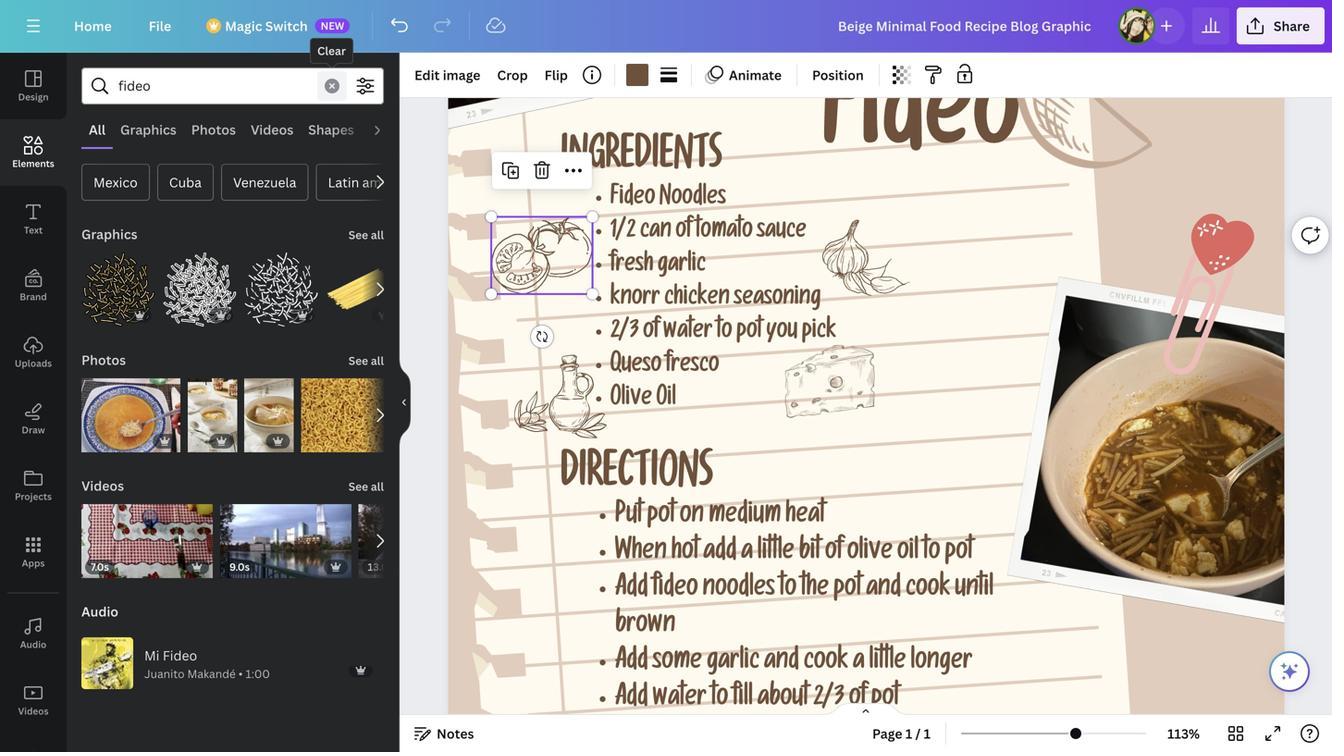 Task type: vqa. For each thing, say whether or not it's contained in the screenshot.
Search search field
no



Task type: describe. For each thing, give the bounding box(es) containing it.
of down add some garlic and cook a little longer on the bottom of the page
[[849, 687, 867, 714]]

1 vertical spatial water
[[653, 687, 707, 714]]

2 horizontal spatial videos
[[251, 121, 293, 138]]

can
[[640, 221, 672, 246]]

cook inside add fideo noodles to the pot and cook until brown
[[906, 577, 950, 604]]

uploads button
[[0, 319, 67, 386]]

fresh garlic
[[610, 254, 706, 279]]

13.0s
[[368, 560, 393, 574]]

draw button
[[0, 386, 67, 452]]

animate button
[[699, 60, 789, 90]]

elements
[[12, 157, 54, 170]]

side panel tab list
[[0, 53, 67, 752]]

medium
[[709, 504, 781, 531]]

olive
[[847, 541, 893, 568]]

pot inside knorr chicken seasoning 2/3 of water to pot you pick queso fresco olive oil
[[736, 321, 762, 346]]

cuba button
[[157, 164, 214, 201]]

1 vertical spatial graphics button
[[80, 216, 139, 253]]

pot inside add fideo noodles to the pot and cook until brown
[[834, 577, 862, 604]]

pasta backround image
[[301, 378, 412, 452]]

brown
[[615, 614, 676, 641]]

fresco
[[666, 355, 719, 380]]

all
[[89, 121, 106, 138]]

when
[[615, 541, 667, 568]]

magic switch
[[225, 17, 308, 35]]

0 horizontal spatial photos
[[81, 351, 126, 369]]

see all button for graphics
[[347, 216, 386, 253]]

mi
[[144, 647, 159, 664]]

image
[[443, 66, 481, 84]]

canva assistant image
[[1279, 661, 1301, 683]]

crop
[[497, 66, 528, 84]]

add for add some garlic and cook a little longer
[[615, 650, 648, 678]]

sauce
[[757, 221, 807, 246]]

see all for photos
[[349, 353, 384, 368]]

magic
[[225, 17, 262, 35]]

1 vertical spatial a
[[853, 650, 865, 678]]

about
[[758, 687, 809, 714]]

oil
[[656, 388, 676, 413]]

longer
[[911, 650, 973, 678]]

position
[[812, 66, 864, 84]]

113% button
[[1154, 719, 1214, 748]]

1 vertical spatial audio
[[81, 603, 118, 620]]

1 horizontal spatial audio button
[[362, 112, 413, 147]]

brand button
[[0, 253, 67, 319]]

see for photos
[[349, 353, 368, 368]]

add some garlic and cook a little longer
[[615, 650, 973, 678]]

add for add water to fill about 2/3 of pot
[[615, 687, 648, 714]]

2/3 inside knorr chicken seasoning 2/3 of water to pot you pick queso fresco olive oil
[[610, 321, 639, 346]]

chicken
[[664, 288, 730, 313]]

file
[[149, 17, 171, 35]]

•
[[238, 666, 243, 681]]

makandé
[[187, 666, 236, 681]]

file button
[[134, 7, 186, 44]]

flip button
[[537, 60, 575, 90]]

1 horizontal spatial photos
[[191, 121, 236, 138]]

all for graphics
[[371, 227, 384, 242]]

13.0s group
[[358, 504, 490, 578]]

0 horizontal spatial photos button
[[80, 341, 128, 378]]

0 horizontal spatial little
[[757, 541, 794, 568]]

heat
[[786, 504, 825, 531]]

ingredients
[[561, 140, 722, 182]]

hide image
[[399, 358, 411, 447]]

to inside add fideo noodles to the pot and cook until brown
[[780, 577, 797, 604]]

venezuela button
[[221, 164, 308, 201]]

0 vertical spatial graphics
[[120, 121, 177, 138]]

pick
[[802, 321, 836, 346]]

bit
[[799, 541, 821, 568]]

position button
[[805, 60, 871, 90]]

text button
[[0, 186, 67, 253]]

9.0s
[[229, 560, 250, 574]]

2 vertical spatial fideo
[[163, 647, 197, 664]]

of right bit on the right bottom
[[825, 541, 843, 568]]

switch
[[265, 17, 308, 35]]

knorr
[[610, 288, 660, 313]]

fideo
[[653, 577, 698, 604]]

text
[[24, 224, 43, 236]]

of inside knorr chicken seasoning 2/3 of water to pot you pick queso fresco olive oil
[[643, 321, 659, 346]]

all button
[[81, 112, 113, 147]]

venezuela
[[233, 173, 296, 191]]

see for graphics
[[349, 227, 368, 242]]

0 vertical spatial photos button
[[184, 112, 243, 147]]

0 horizontal spatial cook
[[804, 650, 848, 678]]

all for photos
[[371, 353, 384, 368]]

projects
[[15, 490, 52, 503]]

noodles
[[660, 187, 726, 212]]

apps button
[[0, 519, 67, 586]]

add fideo noodles to the pot and cook until brown
[[615, 577, 994, 641]]

new
[[321, 19, 344, 32]]

2 vertical spatial videos button
[[0, 667, 67, 734]]

queso
[[610, 355, 662, 380]]

edit
[[414, 66, 440, 84]]

home link
[[59, 7, 127, 44]]

to inside knorr chicken seasoning 2/3 of water to pot you pick queso fresco olive oil
[[717, 321, 732, 346]]

9.0s group
[[220, 493, 351, 578]]

tomato
[[696, 221, 753, 246]]

Search elements search field
[[118, 68, 314, 104]]

audio inside side panel tab list
[[20, 638, 47, 651]]

latin
[[328, 173, 359, 191]]

mi fideo
[[144, 647, 197, 664]]

fideo image
[[81, 253, 155, 327]]

notes button
[[407, 719, 481, 748]]

0 vertical spatial garlic
[[658, 254, 706, 279]]

olive oil hand drawn image
[[514, 355, 607, 438]]

to right "oil"
[[923, 541, 940, 568]]

edit image button
[[407, 60, 488, 90]]

brand
[[20, 290, 47, 303]]

1 1 from the left
[[906, 725, 912, 742]]

oil
[[897, 541, 919, 568]]

2 1 from the left
[[924, 725, 931, 742]]



Task type: locate. For each thing, give the bounding box(es) containing it.
fill
[[733, 687, 753, 714]]

1 vertical spatial 2/3
[[813, 687, 845, 714]]

1 horizontal spatial caldo de pollo con fideo image
[[244, 378, 294, 452]]

2 add from the top
[[615, 650, 648, 678]]

latin america
[[328, 173, 412, 191]]

olive
[[610, 388, 652, 413]]

and up about
[[764, 650, 799, 678]]

see all down pasta backround "image"
[[349, 479, 384, 494]]

1 vertical spatial see all
[[349, 353, 384, 368]]

0 vertical spatial see
[[349, 227, 368, 242]]

1 vertical spatial little
[[869, 650, 906, 678]]

3 see all button from the top
[[347, 467, 386, 504]]

1 vertical spatial add
[[615, 650, 648, 678]]

cook down "oil"
[[906, 577, 950, 604]]

1 vertical spatial videos
[[81, 477, 124, 494]]

0 vertical spatial see all button
[[347, 216, 386, 253]]

7.0s
[[91, 560, 109, 574]]

shapes
[[308, 121, 354, 138]]

directions
[[561, 457, 713, 501]]

photos up sopa de fideos de cocido madrileño image
[[81, 351, 126, 369]]

see
[[349, 227, 368, 242], [349, 353, 368, 368], [349, 479, 368, 494]]

1 horizontal spatial and
[[866, 577, 901, 604]]

0 horizontal spatial fideo
[[163, 647, 197, 664]]

1 vertical spatial graphics
[[81, 225, 137, 243]]

1 vertical spatial see all button
[[347, 341, 386, 378]]

fideo
[[822, 72, 1020, 182], [610, 187, 655, 212], [163, 647, 197, 664]]

and
[[866, 577, 901, 604], [764, 650, 799, 678]]

cook up about
[[804, 650, 848, 678]]

0 horizontal spatial a
[[741, 541, 753, 568]]

1 all from the top
[[371, 227, 384, 242]]

garlic up fill on the right
[[707, 650, 760, 678]]

2/3 down knorr on the left of the page
[[610, 321, 639, 346]]

graphics button down mexico button
[[80, 216, 139, 253]]

2 caldo de pollo con fideo image from the left
[[244, 378, 294, 452]]

page 1 / 1
[[872, 725, 931, 742]]

2 horizontal spatial fideo
[[822, 72, 1020, 182]]

main menu bar
[[0, 0, 1332, 53]]

audio down apps
[[20, 638, 47, 651]]

0 vertical spatial and
[[866, 577, 901, 604]]

mexico button
[[81, 164, 150, 201]]

1 add from the top
[[615, 577, 648, 604]]

to down chicken
[[717, 321, 732, 346]]

2 vertical spatial add
[[615, 687, 648, 714]]

add water to fill about 2/3 of pot
[[615, 687, 899, 714]]

notes
[[437, 725, 474, 742]]

water down some
[[653, 687, 707, 714]]

home
[[74, 17, 112, 35]]

put
[[615, 504, 643, 531]]

see all button down latin america
[[347, 216, 386, 253]]

a
[[741, 541, 753, 568], [853, 650, 865, 678]]

1 right /
[[924, 725, 931, 742]]

photos button right uploads
[[80, 341, 128, 378]]

see all for videos
[[349, 479, 384, 494]]

pot left on
[[647, 504, 675, 531]]

2 vertical spatial see
[[349, 479, 368, 494]]

0 vertical spatial videos
[[251, 121, 293, 138]]

fideo inside fideo noodles 1/2 can of tomato sauce
[[610, 187, 655, 212]]

1
[[906, 725, 912, 742], [924, 725, 931, 742]]

on
[[680, 504, 704, 531]]

projects button
[[0, 452, 67, 519]]

to
[[717, 321, 732, 346], [923, 541, 940, 568], [780, 577, 797, 604], [711, 687, 728, 714]]

water inside knorr chicken seasoning 2/3 of water to pot you pick queso fresco olive oil
[[663, 321, 713, 346]]

see all up pasta backround "image"
[[349, 353, 384, 368]]

2 vertical spatial see all button
[[347, 467, 386, 504]]

flip
[[545, 66, 568, 84]]

0 horizontal spatial caldo de pollo con fideo image
[[188, 378, 237, 452]]

see all
[[349, 227, 384, 242], [349, 353, 384, 368], [349, 479, 384, 494]]

audio
[[369, 121, 406, 138], [81, 603, 118, 620], [20, 638, 47, 651]]

0 vertical spatial all
[[371, 227, 384, 242]]

graphics button right all
[[113, 112, 184, 147]]

pasta image
[[326, 253, 400, 327]]

audio button up america
[[362, 112, 413, 147]]

garlic up chicken
[[658, 254, 706, 279]]

videos button
[[243, 112, 301, 147], [80, 467, 126, 504], [0, 667, 67, 734]]

2 vertical spatial videos
[[18, 705, 49, 717]]

see all for graphics
[[349, 227, 384, 242]]

noodles
[[703, 577, 775, 604]]

and inside add fideo noodles to the pot and cook until brown
[[866, 577, 901, 604]]

until
[[955, 577, 994, 604]]

edit image
[[414, 66, 481, 84]]

1 see from the top
[[349, 227, 368, 242]]

to left fill on the right
[[711, 687, 728, 714]]

0 horizontal spatial videos button
[[0, 667, 67, 734]]

crop button
[[490, 60, 535, 90]]

0 vertical spatial audio
[[369, 121, 406, 138]]

to left the at the bottom right of the page
[[780, 577, 797, 604]]

you
[[766, 321, 798, 346]]

little left bit on the right bottom
[[757, 541, 794, 568]]

0 vertical spatial 2/3
[[610, 321, 639, 346]]

3 see from the top
[[349, 479, 368, 494]]

see for videos
[[349, 479, 368, 494]]

1 horizontal spatial audio
[[81, 603, 118, 620]]

water up fresco
[[663, 321, 713, 346]]

see down latin america
[[349, 227, 368, 242]]

see down pasta backround "image"
[[349, 479, 368, 494]]

hot
[[671, 541, 699, 568]]

3 add from the top
[[615, 687, 648, 714]]

see all button for videos
[[347, 467, 386, 504]]

animate
[[729, 66, 782, 84]]

knorr chicken seasoning 2/3 of water to pot you pick queso fresco olive oil
[[610, 288, 836, 413]]

0 horizontal spatial audio button
[[0, 600, 67, 667]]

1/2
[[610, 221, 636, 246]]

audio down '7.0s'
[[81, 603, 118, 620]]

add inside add fideo noodles to the pot and cook until brown
[[615, 577, 648, 604]]

show pages image
[[822, 702, 910, 717]]

clear
[[317, 43, 346, 58]]

audio button
[[362, 112, 413, 147], [0, 600, 67, 667]]

0 horizontal spatial videos
[[18, 705, 49, 717]]

page
[[872, 725, 902, 742]]

1 see all button from the top
[[347, 216, 386, 253]]

shapes button
[[301, 112, 362, 147]]

the
[[801, 577, 829, 604]]

1 vertical spatial videos button
[[80, 467, 126, 504]]

0 vertical spatial audio button
[[362, 112, 413, 147]]

juanito
[[144, 666, 185, 681]]

share button
[[1237, 7, 1325, 44]]

2 see all button from the top
[[347, 341, 386, 378]]

1 horizontal spatial little
[[869, 650, 906, 678]]

cuba
[[169, 173, 202, 191]]

pot up page in the right bottom of the page
[[871, 687, 899, 714]]

3 all from the top
[[371, 479, 384, 494]]

add for add fideo noodles to the pot and cook until brown
[[615, 577, 648, 604]]

fresh
[[610, 254, 653, 279]]

1 horizontal spatial videos button
[[80, 467, 126, 504]]

0 vertical spatial cook
[[906, 577, 950, 604]]

1 horizontal spatial 2/3
[[813, 687, 845, 714]]

audio button down apps
[[0, 600, 67, 667]]

1 vertical spatial all
[[371, 353, 384, 368]]

1 left /
[[906, 725, 912, 742]]

caldo de pollo con fideo image
[[188, 378, 237, 452], [244, 378, 294, 452]]

1 vertical spatial garlic
[[707, 650, 760, 678]]

0 vertical spatial photos
[[191, 121, 236, 138]]

photos button down search elements search box
[[184, 112, 243, 147]]

1 vertical spatial audio button
[[0, 600, 67, 667]]

graphics button
[[113, 112, 184, 147], [80, 216, 139, 253]]

2 all from the top
[[371, 353, 384, 368]]

see all down latin america
[[349, 227, 384, 242]]

see up pasta backround "image"
[[349, 353, 368, 368]]

share
[[1274, 17, 1310, 35]]

add
[[615, 577, 648, 604], [615, 650, 648, 678], [615, 687, 648, 714]]

/
[[915, 725, 921, 742]]

1 horizontal spatial photos button
[[184, 112, 243, 147]]

a up show pages "image"
[[853, 650, 865, 678]]

2 vertical spatial all
[[371, 479, 384, 494]]

see all button down pasta backround "image"
[[347, 467, 386, 504]]

113%
[[1168, 725, 1200, 742]]

2 see all from the top
[[349, 353, 384, 368]]

little up show pages "image"
[[869, 650, 906, 678]]

all up 13.0s group on the bottom left of the page
[[371, 479, 384, 494]]

1 vertical spatial see
[[349, 353, 368, 368]]

group
[[81, 241, 155, 327], [163, 241, 237, 327], [244, 241, 318, 327], [326, 253, 400, 327], [81, 367, 180, 452], [188, 367, 237, 452], [244, 367, 294, 452], [301, 378, 412, 452]]

all down latin america
[[371, 227, 384, 242]]

of inside fideo noodles 1/2 can of tomato sauce
[[676, 221, 692, 246]]

1 vertical spatial cook
[[804, 650, 848, 678]]

0 vertical spatial videos button
[[243, 112, 301, 147]]

water
[[663, 321, 713, 346], [653, 687, 707, 714]]

design
[[18, 91, 49, 103]]

1 horizontal spatial fideo
[[610, 187, 655, 212]]

1 horizontal spatial 1
[[924, 725, 931, 742]]

1 horizontal spatial cook
[[906, 577, 950, 604]]

0 vertical spatial see all
[[349, 227, 384, 242]]

latin america button
[[316, 164, 424, 201]]

0 vertical spatial add
[[615, 577, 648, 604]]

a right 'add'
[[741, 541, 753, 568]]

0 vertical spatial water
[[663, 321, 713, 346]]

sopa de fideos de cocido madrileño image
[[81, 378, 180, 452]]

fideo for fideo noodles 1/2 can of tomato sauce
[[610, 187, 655, 212]]

1 see all from the top
[[349, 227, 384, 242]]

videos inside side panel tab list
[[18, 705, 49, 717]]

photos down search elements search box
[[191, 121, 236, 138]]

audio up america
[[369, 121, 406, 138]]

0 vertical spatial fideo
[[822, 72, 1020, 182]]

draw
[[22, 424, 45, 436]]

all for videos
[[371, 479, 384, 494]]

2 horizontal spatial audio
[[369, 121, 406, 138]]

see all button for photos
[[347, 341, 386, 378]]

graphics down mexico button
[[81, 225, 137, 243]]

0 horizontal spatial 2/3
[[610, 321, 639, 346]]

1:00
[[245, 666, 270, 681]]

2/3 right about
[[813, 687, 845, 714]]

some
[[653, 650, 702, 678]]

all left hide image
[[371, 353, 384, 368]]

graphics right the all button
[[120, 121, 177, 138]]

fideo for fideo
[[822, 72, 1020, 182]]

videos
[[251, 121, 293, 138], [81, 477, 124, 494], [18, 705, 49, 717]]

photos button
[[184, 112, 243, 147], [80, 341, 128, 378]]

caldo de pollo con fideo image right sopa de fideos de cocido madrileño image
[[188, 378, 237, 452]]

of up queso
[[643, 321, 659, 346]]

3 see all from the top
[[349, 479, 384, 494]]

design button
[[0, 53, 67, 119]]

1 vertical spatial photos
[[81, 351, 126, 369]]

Design title text field
[[823, 7, 1111, 44]]

1 horizontal spatial videos
[[81, 477, 124, 494]]

1 caldo de pollo con fideo image from the left
[[188, 378, 237, 452]]

0 horizontal spatial and
[[764, 650, 799, 678]]

2/3
[[610, 321, 639, 346], [813, 687, 845, 714]]

mexico
[[93, 173, 138, 191]]

when hot add a little bit of olive oil to pot
[[615, 541, 973, 568]]

0 vertical spatial a
[[741, 541, 753, 568]]

and down olive
[[866, 577, 901, 604]]

photos
[[191, 121, 236, 138], [81, 351, 126, 369]]

america
[[362, 173, 412, 191]]

caldo de pollo con fideo image left pasta backround "image"
[[244, 378, 294, 452]]

pot right the at the bottom right of the page
[[834, 577, 862, 604]]

0 vertical spatial graphics button
[[113, 112, 184, 147]]

0 horizontal spatial 1
[[906, 725, 912, 742]]

1 vertical spatial and
[[764, 650, 799, 678]]

2 horizontal spatial videos button
[[243, 112, 301, 147]]

0 horizontal spatial audio
[[20, 638, 47, 651]]

seasoning
[[734, 288, 821, 313]]

pot up until
[[945, 541, 973, 568]]

2 see from the top
[[349, 353, 368, 368]]

2 vertical spatial see all
[[349, 479, 384, 494]]

0 vertical spatial little
[[757, 541, 794, 568]]

juanito makandé • 1:00
[[144, 666, 270, 681]]

#725039 image
[[626, 64, 648, 86], [626, 64, 648, 86]]

1 vertical spatial photos button
[[80, 341, 128, 378]]

fideo noodles 1/2 can of tomato sauce
[[610, 187, 807, 246]]

1 vertical spatial fideo
[[610, 187, 655, 212]]

apps
[[22, 557, 45, 569]]

7.0s group
[[81, 493, 213, 578]]

see all button left hide image
[[347, 341, 386, 378]]

of right can
[[676, 221, 692, 246]]

2 vertical spatial audio
[[20, 638, 47, 651]]

1 horizontal spatial a
[[853, 650, 865, 678]]

of
[[676, 221, 692, 246], [643, 321, 659, 346], [825, 541, 843, 568], [849, 687, 867, 714]]

pot left you
[[736, 321, 762, 346]]



